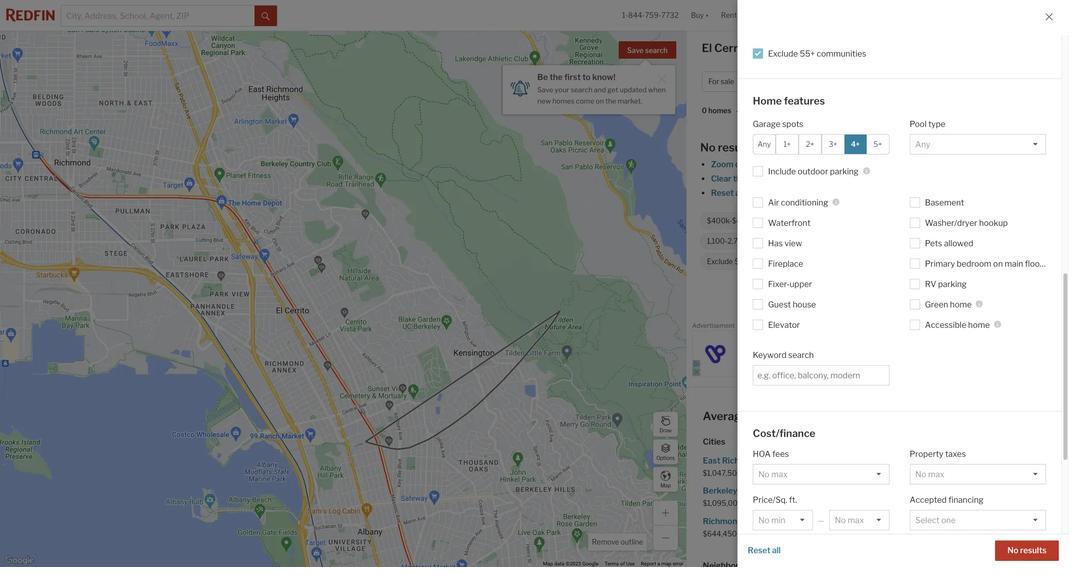 Task type: locate. For each thing, give the bounding box(es) containing it.
1 horizontal spatial the
[[606, 97, 616, 105]]

homes down accepted financing
[[934, 517, 960, 526]]

search inside button
[[645, 46, 668, 55]]

for down "financing"
[[962, 517, 972, 526]]

1 horizontal spatial townhouse,
[[891, 217, 931, 225]]

0 horizontal spatial the
[[550, 72, 563, 82]]

sale down east richmond heights homes for sale $1,047,500
[[780, 486, 795, 496]]

home up cost/finance
[[750, 410, 780, 423]]

ft. right price/sq.
[[789, 495, 797, 505]]

map right "a" in the right of the page
[[662, 561, 672, 567]]

townhouse,
[[836, 77, 877, 86], [891, 217, 931, 225]]

0 horizontal spatial parking
[[830, 167, 859, 176]]

filters left "below"
[[856, 188, 878, 198]]

list box for accepted financing
[[910, 510, 1046, 531]]

zoom
[[711, 160, 734, 169]]

for down near
[[823, 456, 834, 466]]

1 vertical spatial report
[[641, 561, 656, 567]]

be
[[538, 72, 548, 82]]

all inside zoom out clear the map boundary reset all filters or remove one of your filters below to see more homes
[[736, 188, 744, 198]]

to
[[583, 72, 591, 82], [904, 188, 912, 198]]

taxes
[[945, 449, 966, 459]]

for
[[816, 41, 832, 55], [823, 456, 834, 466], [935, 456, 946, 466], [767, 486, 778, 496], [952, 486, 963, 496], [772, 517, 783, 526], [962, 517, 972, 526]]

homes right new
[[553, 97, 575, 105]]

of left use
[[620, 561, 625, 567]]

$4.5m left remove $400k-$4.5m icon
[[732, 217, 754, 225]]

homes inside homes for sale $1,849,000
[[924, 486, 950, 496]]

more
[[929, 188, 950, 198]]

townhouse, inside button
[[836, 77, 877, 86]]

floor
[[1025, 259, 1043, 269]]

ad
[[1058, 324, 1064, 330]]

cities heading
[[703, 437, 1053, 448]]

when
[[648, 86, 666, 94]]

townhouse, land
[[836, 77, 895, 86]]

homes inside zoom out clear the map boundary reset all filters or remove one of your filters below to see more homes
[[951, 188, 977, 198]]

55+
[[800, 49, 815, 59], [735, 257, 748, 266]]

search down 759-
[[645, 46, 668, 55]]

e.g. office, balcony, modern text field
[[758, 371, 885, 380]]

the up reset all filters button
[[733, 174, 746, 184]]

0 horizontal spatial results
[[718, 141, 755, 154]]

for left sale
[[816, 41, 832, 55]]

0 vertical spatial el
[[702, 41, 712, 55]]

1 vertical spatial exclude
[[707, 257, 733, 266]]

the down get
[[606, 97, 616, 105]]

sale down cities heading
[[836, 456, 851, 466]]

0 horizontal spatial 4+
[[851, 140, 860, 148]]

to right first
[[583, 72, 591, 82]]

map for map data ©2023 google
[[543, 561, 553, 567]]

home for green
[[950, 300, 972, 309]]

0 vertical spatial your
[[555, 86, 569, 94]]

$4.5m inside button
[[790, 77, 813, 86]]

1 horizontal spatial map
[[748, 174, 765, 184]]

for
[[709, 77, 719, 86]]

report left "a" in the right of the page
[[641, 561, 656, 567]]

1 horizontal spatial parking
[[938, 279, 967, 289]]

homes up '$629,000' at the bottom of the page
[[907, 456, 933, 466]]

first
[[565, 72, 581, 82]]

townhouse, up contract/pending
[[891, 217, 931, 225]]

filters down clear the map boundary button
[[746, 188, 769, 198]]

error
[[673, 561, 684, 567]]

accepted financing
[[910, 495, 984, 505]]

1 vertical spatial reset
[[748, 546, 771, 556]]

$400k- up 1,100-
[[707, 217, 732, 225]]

0 horizontal spatial townhouse,
[[836, 77, 877, 86]]

or
[[771, 188, 779, 198]]

report for report a map error
[[641, 561, 656, 567]]

1 horizontal spatial no
[[1008, 546, 1019, 556]]

on left main
[[994, 259, 1003, 269]]

home right the accessible
[[968, 320, 990, 330]]

for right accepted at bottom
[[952, 486, 963, 496]]

communities down has
[[750, 257, 793, 266]]

0 horizontal spatial no
[[701, 141, 716, 154]]

el up "for"
[[702, 41, 712, 55]]

homes right "fees"
[[796, 456, 822, 466]]

all inside 'button'
[[772, 546, 781, 556]]

townhouse, left land
[[836, 77, 877, 86]]

0 vertical spatial parking
[[830, 167, 859, 176]]

map inside button
[[661, 482, 671, 489]]

all down clear the map boundary button
[[736, 188, 744, 198]]

map left data
[[543, 561, 553, 567]]

$400k-$4.5m button
[[758, 71, 825, 92]]

0 vertical spatial land
[[933, 217, 947, 225]]

1 vertical spatial to
[[904, 188, 912, 198]]

4+ right 3+ option
[[851, 140, 860, 148]]

for inside homes for sale $1,849,000
[[952, 486, 963, 496]]

report a map error
[[641, 561, 684, 567]]

of right one
[[827, 188, 835, 198]]

search up e.g. office, balcony, modern text box
[[789, 350, 814, 360]]

richmond up $1,047,500
[[722, 456, 762, 466]]

4+ inside radio
[[851, 140, 860, 148]]

all filters • 7 button
[[984, 71, 1050, 92]]

0 homes •
[[702, 106, 739, 116]]

map
[[661, 482, 671, 489], [543, 561, 553, 567]]

1 vertical spatial no
[[1008, 546, 1019, 556]]

0 vertical spatial 4+
[[949, 77, 958, 86]]

save inside save your search and get updated when new homes come on the market.
[[538, 86, 553, 94]]

0 vertical spatial ca
[[757, 41, 773, 55]]

save your search and get updated when new homes come on the market.
[[538, 86, 666, 105]]

report left ad
[[1041, 324, 1057, 330]]

homes inside berkeley homes for sale $1,095,000
[[739, 486, 765, 496]]

el cerrito
[[901, 293, 937, 303]]

759-
[[645, 11, 662, 20]]

east
[[703, 456, 721, 466]]

1 vertical spatial el
[[901, 293, 908, 303]]

sale right the property
[[947, 456, 963, 466]]

for inside san francisco homes for sale $1,349,900
[[962, 517, 972, 526]]

0 horizontal spatial studio+
[[782, 217, 808, 225]]

save for save search
[[627, 46, 644, 55]]

0 horizontal spatial $4.5m
[[732, 217, 754, 225]]

studio+ inside button
[[917, 77, 944, 86]]

studio+
[[917, 77, 944, 86], [782, 217, 808, 225]]

remove
[[592, 538, 619, 546]]

1 vertical spatial townhouse,
[[891, 217, 931, 225]]

be the first to know!
[[538, 72, 616, 82]]

reset down clear
[[711, 188, 734, 198]]

for inside berkeley homes for sale $1,095,000
[[767, 486, 778, 496]]

house
[[793, 300, 816, 309]]

land left remove townhouse, land image
[[933, 217, 947, 225]]

richmond
[[722, 456, 762, 466], [703, 517, 742, 526]]

type
[[929, 119, 946, 129]]

3+
[[829, 140, 838, 148]]

property
[[910, 449, 944, 459]]

sale right "for"
[[721, 77, 734, 86]]

• inside button
[[1035, 77, 1038, 86]]

4+ radio
[[844, 134, 867, 154]]

hookup
[[979, 218, 1008, 228]]

options button
[[653, 439, 679, 465]]

washer/dryer hookup
[[925, 218, 1008, 228]]

1 horizontal spatial all
[[772, 546, 781, 556]]

0 vertical spatial $400k-
[[765, 77, 790, 86]]

4+ inside button
[[949, 77, 958, 86]]

all
[[736, 188, 744, 198], [772, 546, 781, 556]]

your
[[555, 86, 569, 94], [837, 188, 854, 198]]

studio+ for studio+
[[782, 217, 808, 225]]

option group containing any
[[753, 134, 890, 154]]

for inside albany homes for sale $629,000
[[935, 456, 946, 466]]

1 vertical spatial parking
[[938, 279, 967, 289]]

ft.
[[760, 237, 767, 246], [789, 495, 797, 505]]

map inside zoom out clear the map boundary reset all filters or remove one of your filters below to see more homes
[[748, 174, 765, 184]]

remove exclude 55+ communities image
[[799, 259, 805, 265]]

1 horizontal spatial of
[[827, 188, 835, 198]]

report for report ad
[[1041, 324, 1057, 330]]

prices
[[783, 410, 815, 423]]

• inside 0 homes •
[[737, 107, 739, 116]]

$400k-$4.5m up home features on the top right of the page
[[765, 77, 813, 86]]

1 horizontal spatial $400k-
[[765, 77, 790, 86]]

the
[[550, 72, 563, 82], [606, 97, 616, 105], [733, 174, 746, 184]]

and
[[594, 86, 606, 94]]

fees
[[773, 449, 789, 459]]

1 vertical spatial all
[[772, 546, 781, 556]]

$4.5m
[[790, 77, 813, 86], [732, 217, 754, 225]]

1 horizontal spatial communities
[[817, 49, 867, 59]]

terms of use link
[[605, 561, 635, 567]]

the right be
[[550, 72, 563, 82]]

search
[[645, 46, 668, 55], [571, 86, 593, 94], [789, 350, 814, 360]]

list box down "fees"
[[753, 464, 890, 485]]

0 vertical spatial $4.5m
[[790, 77, 813, 86]]

sale
[[721, 77, 734, 86], [836, 456, 851, 466], [947, 456, 963, 466], [780, 486, 795, 496], [965, 486, 980, 496], [785, 517, 800, 526], [974, 517, 990, 526]]

• for homes
[[737, 107, 739, 116]]

0 vertical spatial results
[[718, 141, 755, 154]]

0 horizontal spatial all
[[736, 188, 744, 198]]

0 horizontal spatial $400k-
[[707, 217, 732, 225]]

save up new
[[538, 86, 553, 94]]

list box down price/sq. ft.
[[753, 510, 813, 531]]

homes
[[553, 97, 575, 105], [709, 106, 732, 115], [951, 188, 977, 198], [796, 456, 822, 466], [907, 456, 933, 466], [739, 486, 765, 496], [924, 486, 950, 496], [744, 517, 770, 526], [934, 517, 960, 526]]

map region
[[0, 0, 749, 567]]

map for map
[[661, 482, 671, 489]]

sale inside button
[[721, 77, 734, 86]]

0 vertical spatial 55+
[[800, 49, 815, 59]]

studio+ left /
[[917, 77, 944, 86]]

2 horizontal spatial el
[[901, 293, 908, 303]]

report inside button
[[1041, 324, 1057, 330]]

no results inside button
[[1008, 546, 1047, 556]]

City, Address, School, Agent, ZIP search field
[[61, 6, 255, 26]]

2+ radio
[[799, 134, 822, 154]]

0 vertical spatial home
[[950, 300, 972, 309]]

0 horizontal spatial ca
[[757, 41, 773, 55]]

0 horizontal spatial no results
[[701, 141, 755, 154]]

0 horizontal spatial filters
[[746, 188, 769, 198]]

1 vertical spatial home
[[968, 320, 990, 330]]

parking up green home at the bottom of page
[[938, 279, 967, 289]]

pool type
[[910, 119, 946, 129]]

reset inside zoom out clear the map boundary reset all filters or remove one of your filters below to see more homes
[[711, 188, 734, 198]]

$400k- up home
[[765, 77, 790, 86]]

sale down taxes
[[965, 486, 980, 496]]

0 vertical spatial of
[[827, 188, 835, 198]]

sale
[[834, 41, 857, 55]]

market.
[[618, 97, 642, 105]]

homes inside save your search and get updated when new homes come on the market.
[[553, 97, 575, 105]]

report a map error link
[[641, 561, 684, 567]]

0 horizontal spatial el
[[702, 41, 712, 55]]

remove coming soon, under contract/pending image
[[928, 238, 934, 244]]

for down east richmond heights homes for sale $1,047,500
[[767, 486, 778, 496]]

1 vertical spatial the
[[606, 97, 616, 105]]

4+ right /
[[949, 77, 958, 86]]

cerrito, up for sale button
[[715, 41, 755, 55]]

communities up townhouse, land
[[817, 49, 867, 59]]

0 vertical spatial no
[[701, 141, 716, 154]]

for up homes for sale $1,849,000
[[935, 456, 946, 466]]

for down price/sq. ft.
[[772, 517, 783, 526]]

1 vertical spatial studio+
[[782, 217, 808, 225]]

near
[[818, 410, 842, 423]]

map down out
[[748, 174, 765, 184]]

on down the and at the right top of the page
[[596, 97, 604, 105]]

1 vertical spatial save
[[538, 86, 553, 94]]

search for save search
[[645, 46, 668, 55]]

1 vertical spatial 4+
[[851, 140, 860, 148]]

1-844-759-7732 link
[[622, 11, 679, 20]]

ft. right sq.
[[760, 237, 767, 246]]

$400k-$4.5m up 1,100-2,750 sq. ft.
[[707, 217, 754, 225]]

el cerrito, ca homes for sale
[[702, 41, 857, 55]]

$4.5m up features
[[790, 77, 813, 86]]

0 horizontal spatial reset
[[711, 188, 734, 198]]

search up come
[[571, 86, 593, 94]]

homes down albany homes for sale $629,000 on the right bottom
[[924, 486, 950, 496]]

list box up "financing"
[[910, 464, 1046, 485]]

0 vertical spatial map
[[748, 174, 765, 184]]

san
[[878, 517, 893, 526]]

land for exclude
[[800, 547, 816, 557]]

55+ down 2,750
[[735, 257, 748, 266]]

save down 844-
[[627, 46, 644, 55]]

out
[[735, 160, 748, 169]]

$644,450
[[703, 529, 737, 538]]

land left leases
[[800, 547, 816, 557]]

1 vertical spatial results
[[1020, 546, 1047, 556]]

basement
[[925, 198, 964, 207]]

1 vertical spatial of
[[620, 561, 625, 567]]

parking
[[830, 167, 859, 176], [938, 279, 967, 289]]

list box down type
[[910, 134, 1046, 154]]

0 horizontal spatial land
[[800, 547, 816, 557]]

1 vertical spatial map
[[543, 561, 553, 567]]

0 horizontal spatial your
[[555, 86, 569, 94]]

0 vertical spatial reset
[[711, 188, 734, 198]]

1 horizontal spatial reset
[[748, 546, 771, 556]]

sale down price/sq. ft.
[[785, 517, 800, 526]]

1 horizontal spatial •
[[1035, 77, 1038, 86]]

all down richmond homes for sale $644,450
[[772, 546, 781, 556]]

• down for sale button
[[737, 107, 739, 116]]

filters
[[1013, 77, 1034, 86], [746, 188, 769, 198], [856, 188, 878, 198]]

use
[[626, 561, 635, 567]]

1 vertical spatial your
[[837, 188, 854, 198]]

0 vertical spatial studio+
[[917, 77, 944, 86]]

map down options
[[661, 482, 671, 489]]

homes for sale $1,849,000
[[878, 486, 980, 508]]

sale inside san francisco homes for sale $1,349,900
[[974, 517, 990, 526]]

your inside zoom out clear the map boundary reset all filters or remove one of your filters below to see more homes
[[837, 188, 854, 198]]

property taxes
[[910, 449, 966, 459]]

reset down richmond homes for sale $644,450
[[748, 546, 771, 556]]

spots
[[782, 119, 804, 129]]

reset inside 'button'
[[748, 546, 771, 556]]

studio+ for studio+ / 4+ ba
[[917, 77, 944, 86]]

2 vertical spatial search
[[789, 350, 814, 360]]

on inside save your search and get updated when new homes come on the market.
[[596, 97, 604, 105]]

el right near
[[844, 410, 854, 423]]

0 horizontal spatial cerrito,
[[715, 41, 755, 55]]

1 horizontal spatial 55+
[[800, 49, 815, 59]]

0 vertical spatial communities
[[817, 49, 867, 59]]

0 vertical spatial report
[[1041, 324, 1057, 330]]

on
[[596, 97, 604, 105], [994, 259, 1003, 269]]

ca
[[757, 41, 773, 55], [899, 410, 916, 423]]

average
[[703, 410, 748, 423]]

exclude down 1,100-
[[707, 257, 733, 266]]

richmond homes for sale $644,450
[[703, 517, 800, 538]]

0 vertical spatial to
[[583, 72, 591, 82]]

studio+ down 'air conditioning'
[[782, 217, 808, 225]]

to inside be the first to know! dialog
[[583, 72, 591, 82]]

parking down 4+ radio
[[830, 167, 859, 176]]

2 horizontal spatial search
[[789, 350, 814, 360]]

sale inside homes for sale $1,849,000
[[965, 486, 980, 496]]

exclude 55+ communities up $400k-$4.5m button
[[768, 49, 867, 59]]

©2023
[[566, 561, 581, 567]]

0 horizontal spatial •
[[737, 107, 739, 116]]

the inside save your search and get updated when new homes come on the market.
[[606, 97, 616, 105]]

0 vertical spatial $400k-$4.5m
[[765, 77, 813, 86]]

keyword
[[753, 350, 787, 360]]

0 vertical spatial •
[[1035, 77, 1038, 86]]

0 horizontal spatial map
[[543, 561, 553, 567]]

list box for pool type
[[910, 134, 1046, 154]]

homes up $1,095,000
[[739, 486, 765, 496]]

neighborhoods element
[[703, 552, 763, 567]]

1 horizontal spatial on
[[994, 259, 1003, 269]]

el left cerrito
[[901, 293, 908, 303]]

home up accessible home
[[950, 300, 972, 309]]

0 vertical spatial no results
[[701, 141, 755, 154]]

list box down "financing"
[[910, 510, 1046, 531]]

0
[[702, 106, 707, 115]]

homes down price/sq.
[[744, 517, 770, 526]]

save inside button
[[627, 46, 644, 55]]

1 horizontal spatial results
[[1020, 546, 1047, 556]]

2 horizontal spatial the
[[733, 174, 746, 184]]

55+ up $400k-$4.5m button
[[800, 49, 815, 59]]

el cerrito link
[[901, 293, 937, 303]]

$1,849,000
[[878, 499, 918, 508]]

sale inside berkeley homes for sale $1,095,000
[[780, 486, 795, 496]]

exclude down richmond homes for sale $644,450
[[768, 547, 798, 557]]

reset all
[[748, 546, 781, 556]]

el for el cerrito
[[901, 293, 908, 303]]

land
[[878, 77, 895, 86]]

0 vertical spatial save
[[627, 46, 644, 55]]

your right one
[[837, 188, 854, 198]]

to left see
[[904, 188, 912, 198]]

features
[[784, 95, 825, 107]]

ca left homes
[[757, 41, 773, 55]]

1 horizontal spatial ft.
[[789, 495, 797, 505]]

homes right 0
[[709, 106, 732, 115]]

exclude up $400k-$4.5m button
[[768, 49, 798, 59]]

soon,
[[823, 237, 841, 246]]

primary bedroom on main floor
[[925, 259, 1043, 269]]

draw button
[[653, 412, 679, 437]]

option group
[[753, 134, 890, 154]]

your down first
[[555, 86, 569, 94]]

sale down "financing"
[[974, 517, 990, 526]]

• for filters
[[1035, 77, 1038, 86]]

list box
[[910, 134, 1046, 154], [753, 464, 890, 485], [910, 464, 1046, 485], [753, 510, 813, 531], [829, 510, 890, 531], [910, 510, 1046, 531]]

no inside no results button
[[1008, 546, 1019, 556]]

1 horizontal spatial report
[[1041, 324, 1057, 330]]

filters right all at the top right of the page
[[1013, 77, 1034, 86]]

homes right "more"
[[951, 188, 977, 198]]

richmond up $644,450
[[703, 517, 742, 526]]

1 vertical spatial search
[[571, 86, 593, 94]]

1 horizontal spatial save
[[627, 46, 644, 55]]

cerrito, up cities heading
[[857, 410, 897, 423]]

ca up cities heading
[[899, 410, 916, 423]]

sale inside albany homes for sale $629,000
[[947, 456, 963, 466]]

0 vertical spatial search
[[645, 46, 668, 55]]

the inside zoom out clear the map boundary reset all filters or remove one of your filters below to see more homes
[[733, 174, 746, 184]]

el for el cerrito, ca homes for sale
[[702, 41, 712, 55]]

0 horizontal spatial save
[[538, 86, 553, 94]]

1 vertical spatial map
[[662, 561, 672, 567]]

• left 7
[[1035, 77, 1038, 86]]

exclude 55+ communities down sq.
[[707, 257, 793, 266]]

1 horizontal spatial 4+
[[949, 77, 958, 86]]



Task type: vqa. For each thing, say whether or not it's contained in the screenshot.
the topmost 22
no



Task type: describe. For each thing, give the bounding box(es) containing it.
report ad
[[1041, 324, 1064, 330]]

coming soon, under contract/pending
[[796, 237, 922, 246]]

1+ radio
[[776, 134, 799, 154]]

1 vertical spatial $4.5m
[[732, 217, 754, 225]]

5+
[[874, 140, 882, 148]]

2,750
[[728, 237, 748, 246]]

—
[[818, 516, 824, 525]]

pets
[[925, 239, 943, 248]]

zoom out clear the map boundary reset all filters or remove one of your filters below to see more homes
[[711, 160, 977, 198]]

1 vertical spatial ca
[[899, 410, 916, 423]]

7732
[[662, 11, 679, 20]]

conditioning
[[781, 198, 828, 207]]

francisco
[[895, 517, 932, 526]]

come
[[576, 97, 594, 105]]

clear the map boundary button
[[711, 174, 803, 184]]

homes for sale link
[[878, 484, 1047, 499]]

list box right —
[[829, 510, 890, 531]]

townhouse, for townhouse, land
[[836, 77, 877, 86]]

Any radio
[[753, 134, 776, 154]]

pets allowed
[[925, 239, 974, 248]]

homes inside san francisco homes for sale $1,349,900
[[934, 517, 960, 526]]

homes inside albany homes for sale $629,000
[[907, 456, 933, 466]]

1 vertical spatial on
[[994, 259, 1003, 269]]

zoom out button
[[711, 160, 749, 169]]

remove 1,100-2,750 sq. ft. image
[[773, 238, 779, 244]]

7
[[1039, 77, 1043, 86]]

$400k- inside button
[[765, 77, 790, 86]]

save for save your search and get updated when new homes come on the market.
[[538, 86, 553, 94]]

green
[[925, 300, 949, 309]]

recommended
[[762, 106, 814, 115]]

any
[[758, 140, 771, 148]]

save search button
[[619, 41, 677, 59]]

1 vertical spatial exclude 55+ communities
[[707, 257, 793, 266]]

$1,095,000
[[703, 499, 743, 508]]

know!
[[592, 72, 616, 82]]

homes inside 0 homes •
[[709, 106, 732, 115]]

accessible
[[925, 320, 967, 330]]

sale inside richmond homes for sale $644,450
[[785, 517, 800, 526]]

land for townhouse,
[[933, 217, 947, 225]]

san francisco homes for sale $1,349,900
[[878, 517, 990, 538]]

map data ©2023 google
[[543, 561, 599, 567]]

0 horizontal spatial of
[[620, 561, 625, 567]]

1-844-759-7732
[[622, 11, 679, 20]]

for inside east richmond heights homes for sale $1,047,500
[[823, 456, 834, 466]]

data
[[554, 561, 565, 567]]

$1,349,900
[[878, 529, 917, 538]]

1 vertical spatial 55+
[[735, 257, 748, 266]]

reset all button
[[748, 541, 781, 561]]

all
[[1003, 77, 1012, 86]]

cost/finance
[[753, 427, 816, 440]]

results inside button
[[1020, 546, 1047, 556]]

0 vertical spatial cerrito,
[[715, 41, 755, 55]]

under
[[843, 237, 862, 246]]

sale inside east richmond heights homes for sale $1,047,500
[[836, 456, 851, 466]]

reset all filters button
[[711, 188, 769, 198]]

0 vertical spatial exclude 55+ communities
[[768, 49, 867, 59]]

homes inside east richmond heights homes for sale $1,047,500
[[796, 456, 822, 466]]

richmond inside east richmond heights homes for sale $1,047,500
[[722, 456, 762, 466]]

list box for property taxes
[[910, 464, 1046, 485]]

accessible home
[[925, 320, 990, 330]]

filters inside button
[[1013, 77, 1034, 86]]

0 vertical spatial exclude
[[768, 49, 798, 59]]

home for average
[[750, 410, 780, 423]]

$400k-$4.5m inside button
[[765, 77, 813, 86]]

submit search image
[[262, 12, 270, 20]]

homes
[[776, 41, 814, 55]]

hoa
[[753, 449, 771, 459]]

richmond inside richmond homes for sale $644,450
[[703, 517, 742, 526]]

1+
[[784, 140, 791, 148]]

0 horizontal spatial ft.
[[760, 237, 767, 246]]

1 vertical spatial cerrito,
[[857, 410, 897, 423]]

heights
[[763, 456, 794, 466]]

1 vertical spatial ft.
[[789, 495, 797, 505]]

studio+ / 4+ ba
[[917, 77, 968, 86]]

options
[[657, 455, 675, 461]]

to inside zoom out clear the map boundary reset all filters or remove one of your filters below to see more homes
[[904, 188, 912, 198]]

no results button
[[996, 541, 1059, 561]]

remove outline button
[[589, 534, 647, 551]]

recommended button
[[761, 106, 822, 116]]

0 horizontal spatial map
[[662, 561, 672, 567]]

1 vertical spatial $400k-$4.5m
[[707, 217, 754, 225]]

844-
[[628, 11, 645, 20]]

outline
[[621, 538, 643, 546]]

/
[[945, 77, 948, 86]]

1 horizontal spatial el
[[844, 410, 854, 423]]

search for keyword search
[[789, 350, 814, 360]]

2 vertical spatial exclude
[[768, 547, 798, 557]]

view
[[785, 239, 802, 248]]

exclude land leases
[[768, 547, 842, 557]]

$1,047,500
[[703, 469, 742, 478]]

townhouse, land button
[[829, 71, 907, 92]]

3+ radio
[[822, 134, 845, 154]]

get
[[608, 86, 618, 94]]

remove townhouse, land image
[[952, 218, 958, 224]]

terms of use
[[605, 561, 635, 567]]

advertisement
[[692, 322, 735, 330]]

clear
[[711, 174, 732, 184]]

search inside save your search and get updated when new homes come on the market.
[[571, 86, 593, 94]]

financing
[[949, 495, 984, 505]]

homes inside richmond homes for sale $644,450
[[744, 517, 770, 526]]

be the first to know! dialog
[[503, 59, 675, 114]]

your inside save your search and get updated when new homes come on the market.
[[555, 86, 569, 94]]

zip codes element
[[779, 552, 818, 567]]

list box for hoa fees
[[753, 464, 890, 485]]

1-
[[622, 11, 628, 20]]

guest house
[[768, 300, 816, 309]]

air
[[768, 198, 779, 207]]

bedroom
[[957, 259, 992, 269]]

for sale
[[709, 77, 734, 86]]

for inside richmond homes for sale $644,450
[[772, 517, 783, 526]]

of inside zoom out clear the map boundary reset all filters or remove one of your filters below to see more homes
[[827, 188, 835, 198]]

east richmond heights homes for sale $1,047,500
[[703, 456, 851, 478]]

coming
[[796, 237, 822, 246]]

1,100-
[[707, 237, 728, 246]]

remove $400k-$4.5m image
[[760, 218, 766, 224]]

home for accessible
[[968, 320, 990, 330]]

new
[[538, 97, 551, 105]]

rv
[[925, 279, 937, 289]]

5+ radio
[[867, 134, 890, 154]]

ba
[[959, 77, 968, 86]]

google image
[[3, 554, 36, 567]]

townhouse, for townhouse, land
[[891, 217, 931, 225]]

home
[[753, 95, 782, 107]]

a
[[658, 561, 660, 567]]

contract/pending
[[864, 237, 922, 246]]

1 horizontal spatial filters
[[856, 188, 878, 198]]

main
[[1005, 259, 1024, 269]]

see
[[914, 188, 928, 198]]

1 vertical spatial communities
[[750, 257, 793, 266]]

garage
[[753, 119, 781, 129]]

save search
[[627, 46, 668, 55]]

has view
[[768, 239, 802, 248]]

ad region
[[692, 330, 1064, 376]]



